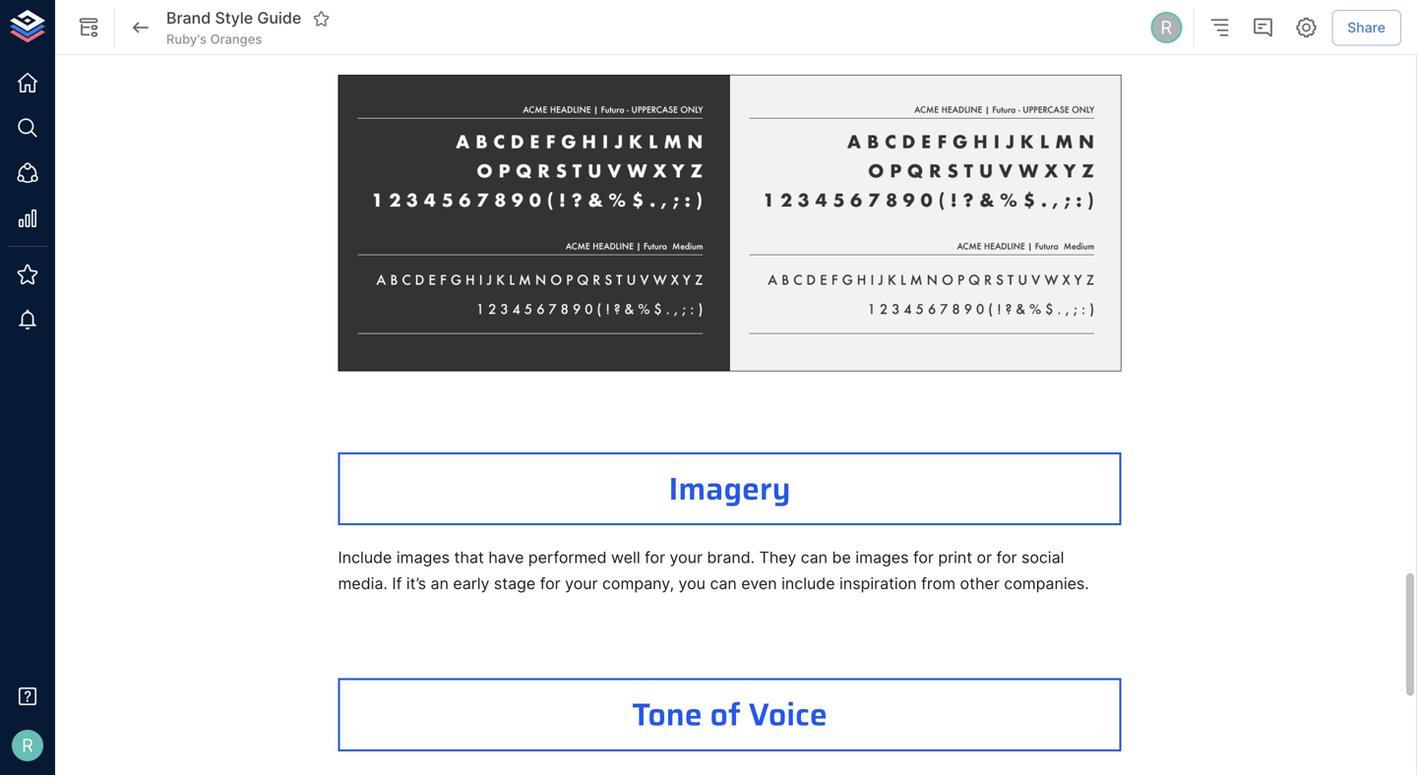 Task type: locate. For each thing, give the bounding box(es) containing it.
0 horizontal spatial images
[[397, 549, 450, 568]]

0 horizontal spatial r
[[22, 735, 33, 757]]

comments image
[[1251, 16, 1275, 39]]

from
[[921, 575, 956, 594]]

0 horizontal spatial your
[[565, 575, 598, 594]]

have
[[489, 549, 524, 568]]

your up you
[[670, 549, 703, 568]]

inspiration
[[840, 575, 917, 594]]

tone of voice
[[632, 690, 828, 740]]

can down brand.
[[710, 575, 737, 594]]

1 horizontal spatial r button
[[1148, 9, 1185, 46]]

1 horizontal spatial r
[[1161, 17, 1172, 38]]

1 images from the left
[[397, 549, 450, 568]]

can
[[801, 549, 828, 568], [710, 575, 737, 594]]

for down performed
[[540, 575, 561, 594]]

0 vertical spatial your
[[670, 549, 703, 568]]

print
[[938, 549, 973, 568]]

images
[[397, 549, 450, 568], [856, 549, 909, 568]]

style
[[215, 9, 253, 28]]

settings image
[[1295, 16, 1318, 39]]

r
[[1161, 17, 1172, 38], [22, 735, 33, 757]]

brand style guide
[[166, 9, 301, 28]]

1 vertical spatial can
[[710, 575, 737, 594]]

r button
[[1148, 9, 1185, 46], [6, 724, 49, 768]]

that
[[454, 549, 484, 568]]

can up include
[[801, 549, 828, 568]]

1 vertical spatial your
[[565, 575, 598, 594]]

r for r button to the top
[[1161, 17, 1172, 38]]

images up inspiration
[[856, 549, 909, 568]]

of
[[710, 690, 741, 740]]

brand.
[[707, 549, 755, 568]]

company,
[[602, 575, 674, 594]]

it's
[[406, 575, 426, 594]]

table of contents image
[[1208, 16, 1232, 39]]

be
[[832, 549, 851, 568]]

even
[[742, 575, 777, 594]]

ruby's
[[166, 31, 207, 47]]

include images that have performed well for your brand. they can be images for print or for social media. if it's an early stage for your company, you can even include inspiration from other companies.
[[338, 549, 1089, 594]]

2 images from the left
[[856, 549, 909, 568]]

r for r button to the left
[[22, 735, 33, 757]]

other
[[960, 575, 1000, 594]]

your down performed
[[565, 575, 598, 594]]

tone
[[632, 690, 702, 740]]

or
[[977, 549, 992, 568]]

your
[[670, 549, 703, 568], [565, 575, 598, 594]]

for
[[645, 549, 665, 568], [913, 549, 934, 568], [997, 549, 1017, 568], [540, 575, 561, 594]]

they
[[759, 549, 797, 568]]

images up it's
[[397, 549, 450, 568]]

include
[[338, 549, 392, 568]]

an
[[431, 575, 449, 594]]

1 horizontal spatial images
[[856, 549, 909, 568]]

1 vertical spatial r
[[22, 735, 33, 757]]

0 vertical spatial r
[[1161, 17, 1172, 38]]

1 vertical spatial r button
[[6, 724, 49, 768]]

imagery
[[669, 464, 791, 514]]

for right well in the left of the page
[[645, 549, 665, 568]]

1 horizontal spatial can
[[801, 549, 828, 568]]



Task type: vqa. For each thing, say whether or not it's contained in the screenshot.
the rightmost R
yes



Task type: describe. For each thing, give the bounding box(es) containing it.
0 horizontal spatial r button
[[6, 724, 49, 768]]

show wiki image
[[77, 16, 100, 39]]

stage
[[494, 575, 536, 594]]

companies.
[[1004, 575, 1089, 594]]

for up the from
[[913, 549, 934, 568]]

for right or
[[997, 549, 1017, 568]]

oranges
[[210, 31, 262, 47]]

go back image
[[129, 16, 153, 39]]

well
[[611, 549, 640, 568]]

you
[[679, 575, 706, 594]]

0 vertical spatial r button
[[1148, 9, 1185, 46]]

0 horizontal spatial can
[[710, 575, 737, 594]]

1 horizontal spatial your
[[670, 549, 703, 568]]

include
[[782, 575, 835, 594]]

0 vertical spatial can
[[801, 549, 828, 568]]

if
[[392, 575, 402, 594]]

share button
[[1332, 10, 1402, 46]]

early
[[453, 575, 490, 594]]

brand
[[166, 9, 211, 28]]

voice
[[749, 690, 828, 740]]

performed
[[528, 549, 607, 568]]

share
[[1348, 19, 1386, 36]]

social
[[1022, 549, 1065, 568]]

favorite image
[[312, 10, 330, 27]]

ruby's oranges
[[166, 31, 262, 47]]

ruby's oranges link
[[166, 30, 262, 48]]

media.
[[338, 575, 388, 594]]

guide
[[257, 9, 301, 28]]



